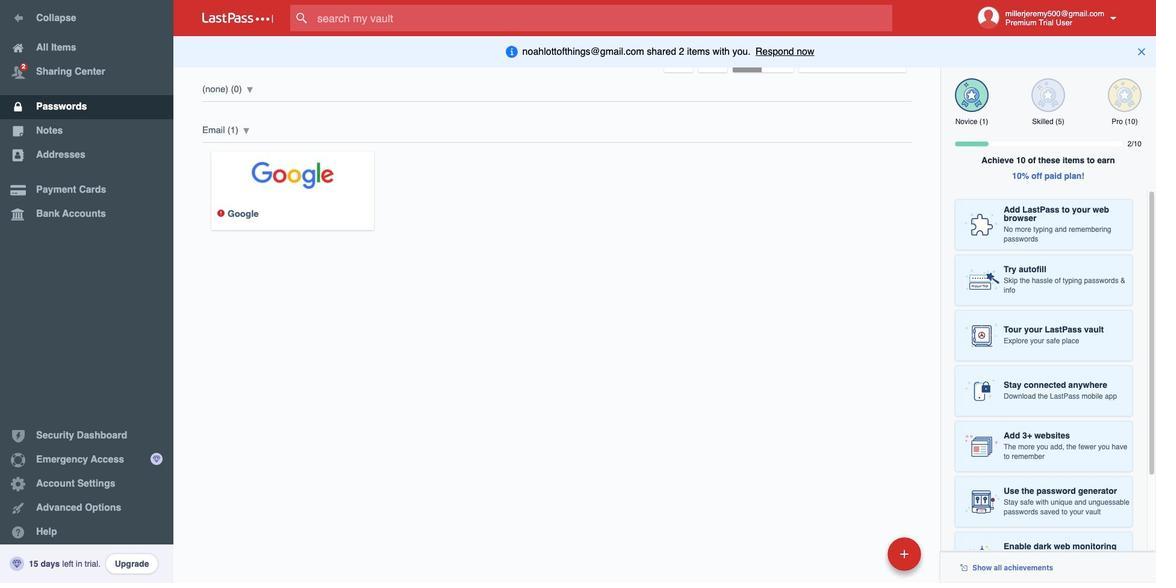 Task type: locate. For each thing, give the bounding box(es) containing it.
vault options navigation
[[173, 36, 941, 72]]

search my vault text field
[[290, 5, 916, 31]]



Task type: describe. For each thing, give the bounding box(es) containing it.
lastpass image
[[202, 13, 273, 23]]

Search search field
[[290, 5, 916, 31]]

new item navigation
[[805, 534, 929, 583]]

new item element
[[805, 537, 926, 571]]

main navigation navigation
[[0, 0, 173, 583]]



